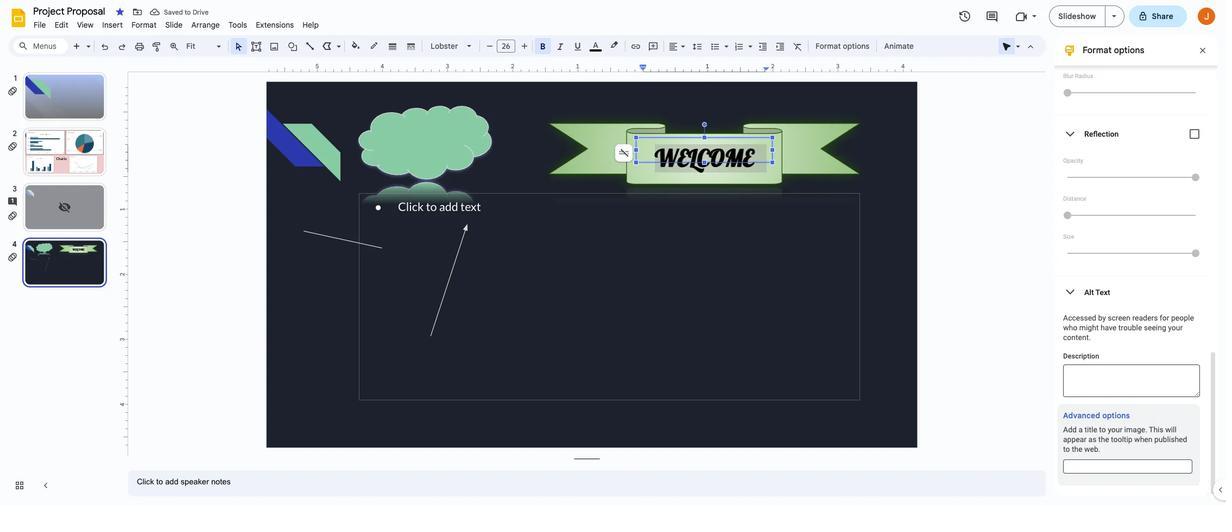 Task type: locate. For each thing, give the bounding box(es) containing it.
text color image
[[590, 39, 602, 52]]

your inside "accessed by screen readers for people who might have trouble seeing your content."
[[1168, 324, 1183, 332]]

might
[[1080, 324, 1099, 332]]

0 horizontal spatial format options
[[816, 41, 870, 51]]

option
[[615, 144, 633, 162]]

format options inside section
[[1083, 45, 1145, 56]]

2 vertical spatial to
[[1063, 445, 1070, 454]]

seeing
[[1144, 324, 1167, 332]]

by
[[1098, 314, 1106, 323]]

2 horizontal spatial to
[[1099, 426, 1106, 435]]

1 horizontal spatial your
[[1168, 324, 1183, 332]]

format options inside button
[[816, 41, 870, 51]]

slideshow button
[[1050, 5, 1106, 27]]

format
[[132, 20, 157, 30], [816, 41, 841, 51], [1083, 45, 1112, 56]]

1 horizontal spatial the
[[1099, 436, 1109, 444]]

the right as on the right of page
[[1099, 436, 1109, 444]]

border color: transparent image
[[368, 39, 380, 53]]

your
[[1168, 324, 1183, 332], [1108, 426, 1123, 435]]

format options
[[816, 41, 870, 51], [1083, 45, 1145, 56]]

your inside add a title to your image. this will appear as the tooltip when published to the web.
[[1108, 426, 1123, 435]]

1 horizontal spatial format options
[[1083, 45, 1145, 56]]

menu bar
[[29, 14, 323, 32]]

reflection
[[1085, 130, 1119, 139]]

when
[[1135, 436, 1153, 444]]

Font size text field
[[498, 40, 515, 53]]

size
[[1063, 234, 1075, 241]]

alt text tab
[[1055, 276, 1209, 309]]

lobster option
[[431, 39, 461, 54]]

to right title
[[1099, 426, 1106, 435]]

to left drive
[[185, 8, 191, 16]]

format options application
[[0, 0, 1226, 506]]

readers
[[1133, 314, 1158, 323]]

slide
[[165, 20, 183, 30]]

radius
[[1075, 73, 1094, 80]]

file
[[34, 20, 46, 30]]

to
[[185, 8, 191, 16], [1099, 426, 1106, 435], [1063, 445, 1070, 454]]

insert image image
[[268, 39, 281, 54]]

format options button
[[811, 38, 875, 54]]

the down appear
[[1072, 445, 1083, 454]]

1 vertical spatial the
[[1072, 445, 1083, 454]]

add
[[1063, 426, 1077, 435]]

your down people
[[1168, 324, 1183, 332]]

0 horizontal spatial to
[[185, 8, 191, 16]]

share
[[1152, 11, 1174, 21]]

advanced options tab
[[1063, 410, 1130, 423]]

arrange menu item
[[187, 18, 224, 32]]

share button
[[1129, 5, 1187, 27]]

Title field
[[1063, 460, 1193, 474]]

0 vertical spatial to
[[185, 8, 191, 16]]

insert menu item
[[98, 18, 127, 32]]

opacity
[[1063, 158, 1084, 165]]

options up the image.
[[1103, 411, 1130, 421]]

to down appear
[[1063, 445, 1070, 454]]

title
[[1085, 426, 1098, 435]]

2 horizontal spatial format
[[1083, 45, 1112, 56]]

Zoom field
[[183, 39, 226, 54]]

alt text
[[1085, 288, 1111, 297]]

screen
[[1108, 314, 1131, 323]]

mode and view toolbar
[[998, 35, 1040, 57]]

insert
[[102, 20, 123, 30]]

saved
[[164, 8, 183, 16]]

0 horizontal spatial the
[[1072, 445, 1083, 454]]

options
[[843, 41, 870, 51], [1114, 45, 1145, 56], [1103, 411, 1130, 421]]

content.
[[1063, 333, 1091, 342]]

help menu item
[[298, 18, 323, 32]]

format inside the format menu item
[[132, 20, 157, 30]]

slide menu item
[[161, 18, 187, 32]]

the
[[1099, 436, 1109, 444], [1072, 445, 1083, 454]]

description
[[1063, 353, 1100, 361]]

who
[[1063, 324, 1078, 332]]

0 horizontal spatial format
[[132, 20, 157, 30]]

1 vertical spatial your
[[1108, 426, 1123, 435]]

tools menu item
[[224, 18, 252, 32]]

advanced options
[[1063, 411, 1130, 421]]

options left the animate on the right of page
[[843, 41, 870, 51]]

menu bar containing file
[[29, 14, 323, 32]]

view
[[77, 20, 94, 30]]

slideshow
[[1059, 11, 1096, 21]]

your up tooltip
[[1108, 426, 1123, 435]]

0 vertical spatial your
[[1168, 324, 1183, 332]]

line & paragraph spacing image
[[691, 39, 704, 54]]

Menus field
[[14, 39, 68, 54]]

navigation
[[0, 61, 119, 506]]

1 horizontal spatial format
[[816, 41, 841, 51]]

reflection tab
[[1055, 116, 1209, 153]]

will
[[1166, 426, 1177, 435]]

navigation inside format options application
[[0, 61, 119, 506]]

accessed
[[1063, 314, 1097, 323]]

to inside button
[[185, 8, 191, 16]]

0 horizontal spatial your
[[1108, 426, 1123, 435]]



Task type: vqa. For each thing, say whether or not it's contained in the screenshot.
tab list
no



Task type: describe. For each thing, give the bounding box(es) containing it.
Font size field
[[497, 40, 520, 55]]

0 vertical spatial the
[[1099, 436, 1109, 444]]

menu bar inside menu bar 'banner'
[[29, 14, 323, 32]]

options inside button
[[843, 41, 870, 51]]

drive
[[193, 8, 209, 16]]

numbered list menu image
[[746, 39, 753, 43]]

options inside tab
[[1103, 411, 1130, 421]]

this
[[1149, 426, 1164, 435]]

shape image
[[287, 39, 299, 54]]

1 horizontal spatial to
[[1063, 445, 1070, 454]]

arrange
[[191, 20, 220, 30]]

file menu item
[[29, 18, 50, 32]]

lobster
[[431, 41, 458, 51]]

image.
[[1125, 426, 1148, 435]]

as
[[1089, 436, 1097, 444]]

blur
[[1063, 73, 1074, 80]]

text
[[1096, 288, 1111, 297]]

blur radius
[[1063, 73, 1094, 80]]

alt
[[1085, 288, 1094, 297]]

people
[[1172, 314, 1194, 323]]

trouble
[[1119, 324, 1142, 332]]

fill color: transparent image
[[350, 39, 362, 53]]

extensions menu item
[[252, 18, 298, 32]]

saved to drive
[[164, 8, 209, 16]]

advanced
[[1063, 411, 1101, 421]]

border weight option
[[386, 39, 399, 54]]

border dash option
[[405, 39, 417, 54]]

edit
[[55, 20, 68, 30]]

for
[[1160, 314, 1170, 323]]

do not autofit image
[[616, 146, 632, 161]]

format menu item
[[127, 18, 161, 32]]

format inside format options button
[[816, 41, 841, 51]]

appear
[[1063, 436, 1087, 444]]

new slide with layout image
[[84, 39, 91, 43]]

add a title to your image. this will appear as the tooltip when published to the web.
[[1063, 426, 1188, 454]]

highlight color image
[[608, 39, 620, 52]]

web.
[[1085, 445, 1101, 454]]

Description text field
[[1063, 365, 1200, 398]]

Toggle reflection checkbox
[[1184, 123, 1206, 145]]

help
[[303, 20, 319, 30]]

format options section
[[1055, 0, 1218, 497]]

tooltip
[[1111, 436, 1133, 444]]

extensions
[[256, 20, 294, 30]]

main toolbar
[[67, 0, 919, 421]]

accessed by screen readers for people who might have trouble seeing your content.
[[1063, 314, 1194, 342]]

edit menu item
[[50, 18, 73, 32]]

saved to drive button
[[147, 4, 211, 20]]

live pointer settings image
[[1014, 39, 1021, 43]]

presentation options image
[[1112, 15, 1116, 17]]

options down presentation options image
[[1114, 45, 1145, 56]]

format inside format options section
[[1083, 45, 1112, 56]]

1 vertical spatial to
[[1099, 426, 1106, 435]]

have
[[1101, 324, 1117, 332]]

Rename text field
[[29, 4, 111, 17]]

Star checkbox
[[112, 4, 128, 20]]

published
[[1155, 436, 1188, 444]]

bulleted list menu image
[[722, 39, 729, 43]]

animate button
[[880, 38, 919, 54]]

tools
[[229, 20, 247, 30]]

select line image
[[334, 39, 341, 43]]

animate
[[884, 41, 914, 51]]

Zoom text field
[[185, 39, 215, 54]]

menu bar banner
[[0, 0, 1226, 506]]

a
[[1079, 426, 1083, 435]]

distance
[[1063, 196, 1087, 203]]

view menu item
[[73, 18, 98, 32]]



